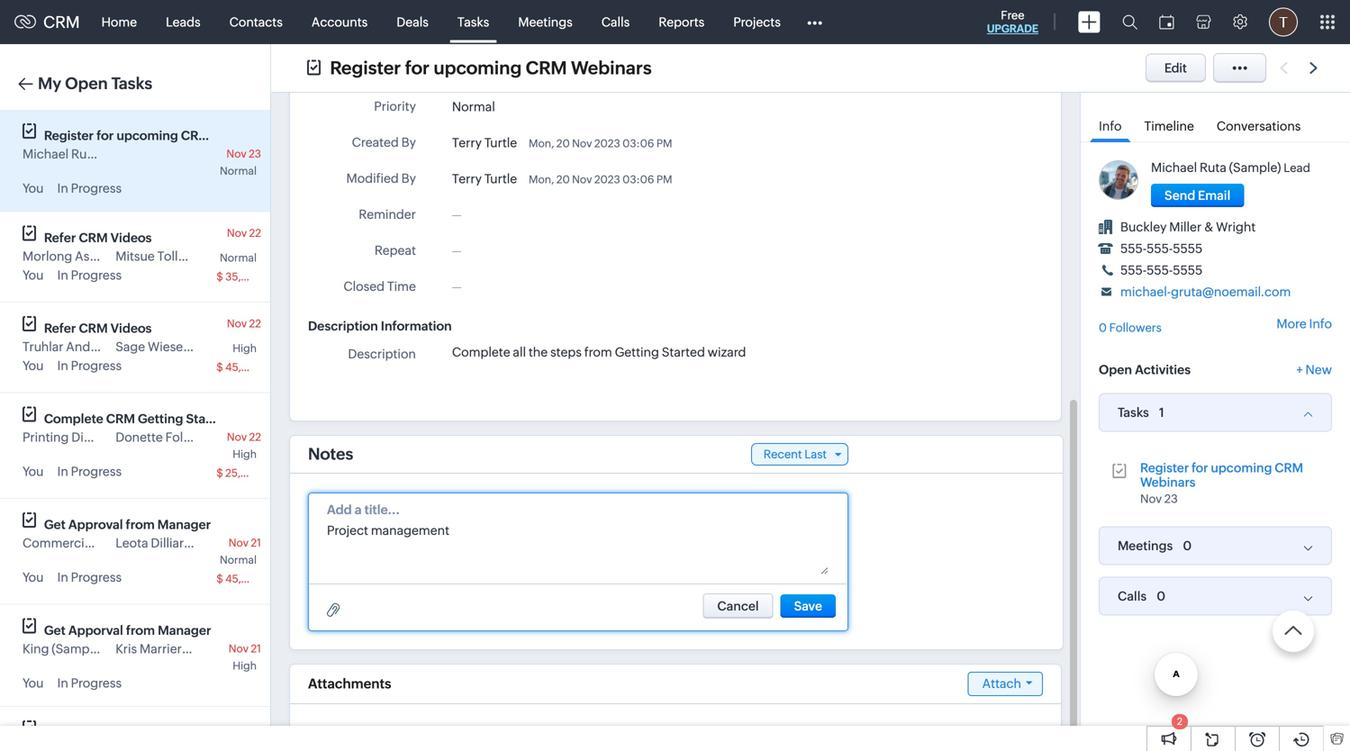 Task type: vqa. For each thing, say whether or not it's contained in the screenshot.
the Add a title... text box
yes



Task type: locate. For each thing, give the bounding box(es) containing it.
webinars
[[571, 58, 652, 78], [213, 128, 269, 143], [1140, 475, 1196, 490]]

0 for meetings
[[1183, 539, 1192, 553]]

(sample) for kris marrier (sample)
[[184, 642, 236, 656]]

description for description
[[348, 347, 416, 361]]

23
[[249, 148, 261, 160], [1164, 492, 1178, 506]]

45,000.00 down leota dilliard (sample)
[[225, 573, 280, 585]]

1 horizontal spatial 0
[[1157, 589, 1166, 604]]

1 get from the top
[[44, 518, 66, 532]]

1 vertical spatial getting
[[138, 412, 183, 426]]

truhlar left and
[[23, 340, 63, 354]]

tasks down home
[[111, 74, 152, 93]]

in down commercial
[[57, 570, 68, 585]]

started inside the complete crm getting started steps nov 22
[[186, 412, 230, 426]]

(sample) for donette foller (sample)
[[201, 430, 253, 445]]

info
[[1099, 119, 1122, 133], [1309, 316, 1332, 331]]

michael for michael ruta (sample) normal
[[23, 147, 69, 161]]

progress down associates
[[71, 268, 122, 282]]

03:06 for created by
[[623, 137, 654, 149]]

6 in from the top
[[57, 676, 68, 690]]

$ left 35,000.00
[[216, 271, 223, 283]]

1 vertical spatial refer crm videos
[[44, 321, 152, 336]]

$ 45,000.00 down sage wieser (sample)
[[216, 361, 280, 373]]

0 vertical spatial get
[[44, 518, 66, 532]]

videos for sage
[[111, 321, 152, 336]]

conversations link
[[1208, 106, 1310, 141]]

0 vertical spatial by
[[401, 135, 416, 149]]

2 vertical spatial from
[[126, 623, 155, 638]]

555-555-5555 down buckley at the top of page
[[1121, 241, 1203, 256]]

$ 45,000.00
[[216, 361, 280, 373], [216, 573, 280, 585]]

calls
[[601, 15, 630, 29], [1118, 589, 1147, 604]]

refer up and
[[44, 321, 76, 336]]

2 vertical spatial tasks
[[1118, 405, 1149, 420]]

printing dimensions
[[23, 430, 140, 445]]

1 vertical spatial by
[[401, 171, 416, 185]]

(sample) up $ 35,000.00
[[200, 249, 252, 263]]

0 vertical spatial from
[[584, 345, 612, 359]]

you down commercial
[[23, 570, 44, 585]]

2
[[1177, 716, 1183, 727]]

2 progress from the top
[[71, 268, 122, 282]]

ruta down my open tasks
[[71, 147, 98, 161]]

2 horizontal spatial for
[[1192, 461, 1209, 475]]

ruta up &
[[1200, 160, 1227, 175]]

commercial
[[23, 536, 94, 550]]

22 down 35,000.00
[[249, 318, 261, 330]]

started up donette foller (sample)
[[186, 412, 230, 426]]

20
[[556, 137, 570, 149], [556, 173, 570, 185]]

repeat
[[375, 243, 416, 257]]

45,000.00 down sage wieser (sample)
[[225, 361, 280, 373]]

None button
[[1151, 184, 1244, 207], [703, 593, 773, 619], [781, 594, 836, 618], [1151, 184, 1244, 207], [703, 593, 773, 619], [781, 594, 836, 618]]

555-
[[1121, 241, 1147, 256], [1147, 241, 1173, 256], [1121, 263, 1147, 277], [1147, 263, 1173, 277]]

0 vertical spatial register
[[330, 58, 401, 78]]

03:06 for modified by
[[623, 173, 654, 185]]

terry right the modified by
[[452, 171, 482, 186]]

0 horizontal spatial ruta
[[71, 147, 98, 161]]

1 vertical spatial register for upcoming crm webinars nov 23
[[1140, 461, 1304, 506]]

high
[[233, 342, 257, 354], [233, 448, 257, 460], [233, 660, 257, 672]]

&
[[1204, 220, 1214, 234]]

ruta inside michael ruta (sample) normal
[[71, 147, 98, 161]]

2 vertical spatial upcoming
[[1211, 461, 1272, 475]]

1 vertical spatial mon, 20 nov 2023 03:06 pm
[[529, 173, 672, 185]]

1 videos from the top
[[111, 231, 152, 245]]

projects
[[733, 15, 781, 29]]

progress down the dimensions
[[71, 464, 122, 479]]

4 in from the top
[[57, 464, 68, 479]]

$ 25,000.00
[[216, 467, 280, 479]]

22 up 25,000.00
[[249, 431, 261, 443]]

get for get apporval from manager
[[44, 623, 66, 638]]

0 vertical spatial 20
[[556, 137, 570, 149]]

1 vertical spatial open
[[1099, 363, 1132, 377]]

refer crm videos for and
[[44, 321, 152, 336]]

2 horizontal spatial webinars
[[1140, 475, 1196, 490]]

(sample) inside michael ruta (sample) normal
[[101, 147, 153, 161]]

search element
[[1112, 0, 1149, 44]]

03:06
[[623, 137, 654, 149], [623, 173, 654, 185]]

1 horizontal spatial complete
[[452, 345, 510, 359]]

manager for dilliard
[[157, 518, 211, 532]]

created by
[[352, 135, 416, 149]]

1 nov 22 from the top
[[227, 227, 261, 239]]

1 vertical spatial steps
[[233, 412, 266, 426]]

high down $ 35,000.00
[[233, 342, 257, 354]]

for
[[405, 58, 430, 78], [96, 128, 114, 143], [1192, 461, 1209, 475]]

open
[[65, 74, 108, 93], [1099, 363, 1132, 377]]

in progress
[[57, 181, 122, 195], [57, 268, 122, 282], [57, 359, 122, 373], [57, 464, 122, 479], [57, 570, 122, 585], [57, 676, 122, 690]]

refer up "morlong"
[[44, 231, 76, 245]]

management
[[371, 524, 450, 539]]

0 horizontal spatial started
[[186, 412, 230, 426]]

complete inside the complete crm getting started steps nov 22
[[44, 412, 103, 426]]

tollner
[[157, 249, 197, 263]]

1 horizontal spatial calls
[[1118, 589, 1147, 604]]

crm
[[43, 13, 80, 31], [526, 58, 567, 78], [181, 128, 210, 143], [79, 231, 108, 245], [79, 321, 108, 336], [106, 412, 135, 426], [1275, 461, 1304, 475], [111, 726, 140, 740]]

terry turtle for modified by
[[452, 171, 517, 186]]

crm link
[[14, 13, 80, 31]]

2 vertical spatial high
[[233, 660, 257, 672]]

2 you from the top
[[23, 268, 44, 282]]

getting inside the complete crm getting started steps nov 22
[[138, 412, 183, 426]]

1 vertical spatial pm
[[657, 173, 672, 185]]

kris
[[115, 642, 137, 656]]

3 in from the top
[[57, 359, 68, 373]]

register down my
[[44, 128, 94, 143]]

register down 1
[[1140, 461, 1189, 475]]

2023 for modified by
[[594, 173, 620, 185]]

in progress for (sample)
[[57, 676, 122, 690]]

you for printing dimensions
[[23, 464, 44, 479]]

you
[[23, 181, 44, 195], [23, 268, 44, 282], [23, 359, 44, 373], [23, 464, 44, 479], [23, 570, 44, 585], [23, 676, 44, 690]]

calendar image
[[1159, 15, 1175, 29]]

getting
[[615, 345, 659, 359], [138, 412, 183, 426]]

2 $ 45,000.00 from the top
[[216, 573, 280, 585]]

upgrade
[[987, 23, 1039, 35]]

progress down truhlar and truhlar attys
[[71, 359, 122, 373]]

555-555-5555 up michael-
[[1121, 263, 1203, 277]]

nov inside the complete crm getting started steps nov 22
[[227, 431, 247, 443]]

35,000.00
[[225, 271, 280, 283]]

getting left wizard
[[615, 345, 659, 359]]

you down printing
[[23, 464, 44, 479]]

get inside get apporval from manager nov 21
[[44, 623, 66, 638]]

1 vertical spatial terry
[[452, 171, 482, 186]]

0 vertical spatial upcoming
[[434, 58, 522, 78]]

steps
[[550, 345, 582, 359], [233, 412, 266, 426]]

in down and
[[57, 359, 68, 373]]

6 in progress from the top
[[57, 676, 122, 690]]

notes
[[308, 445, 353, 464]]

5555 down buckley miller & wright
[[1173, 241, 1203, 256]]

attys
[[136, 340, 166, 354]]

1 vertical spatial description
[[348, 347, 416, 361]]

videos up the mitsue
[[111, 231, 152, 245]]

refer for morlong
[[44, 231, 76, 245]]

wizard
[[708, 345, 746, 359]]

0 vertical spatial getting
[[615, 345, 659, 359]]

5 you from the top
[[23, 570, 44, 585]]

michael inside michael ruta (sample) normal
[[23, 147, 69, 161]]

1 vertical spatial turtle
[[484, 171, 517, 186]]

2 terry from the top
[[452, 171, 482, 186]]

customize
[[44, 726, 108, 740]]

open right my
[[65, 74, 108, 93]]

1 vertical spatial 23
[[1164, 492, 1178, 506]]

from up kris
[[126, 623, 155, 638]]

1 2023 from the top
[[594, 137, 620, 149]]

register
[[330, 58, 401, 78], [44, 128, 94, 143], [1140, 461, 1189, 475]]

21 for kris marrier (sample)
[[251, 643, 261, 655]]

21 right kris marrier (sample)
[[251, 643, 261, 655]]

21 inside get approval from manager nov 21
[[251, 537, 261, 549]]

manager up leota dilliard (sample)
[[157, 518, 211, 532]]

2 turtle from the top
[[484, 171, 517, 186]]

1 vertical spatial nov 22
[[227, 318, 261, 330]]

1 horizontal spatial michael
[[1151, 160, 1197, 175]]

2 refer crm videos from the top
[[44, 321, 152, 336]]

22
[[249, 227, 261, 239], [249, 318, 261, 330], [249, 431, 261, 443]]

from up leota
[[126, 518, 155, 532]]

2 2023 from the top
[[594, 173, 620, 185]]

4 progress from the top
[[71, 464, 122, 479]]

0 vertical spatial refer
[[44, 231, 76, 245]]

in progress for dimensions
[[57, 464, 122, 479]]

22 inside the complete crm getting started steps nov 22
[[249, 431, 261, 443]]

dimensions
[[71, 430, 140, 445]]

21
[[251, 537, 261, 549], [251, 643, 261, 655]]

complete all the steps from getting started wizard
[[452, 345, 746, 359]]

from
[[584, 345, 612, 359], [126, 518, 155, 532], [126, 623, 155, 638]]

mon, 20 nov 2023 03:06 pm
[[529, 137, 672, 149], [529, 173, 672, 185]]

modified
[[346, 171, 399, 185]]

started left wizard
[[662, 345, 705, 359]]

1 vertical spatial 03:06
[[623, 173, 654, 185]]

nov 22 for mitsue tollner (sample)
[[227, 227, 261, 239]]

2 by from the top
[[401, 171, 416, 185]]

3 high from the top
[[233, 660, 257, 672]]

in progress down morlong associates
[[57, 268, 122, 282]]

2 45,000.00 from the top
[[225, 573, 280, 585]]

4 you from the top
[[23, 464, 44, 479]]

22 up 35,000.00
[[249, 227, 261, 239]]

more info link
[[1277, 316, 1332, 331]]

(sample) for michael ruta (sample) lead
[[1229, 160, 1281, 175]]

$ 45,000.00 down leota dilliard (sample)
[[216, 573, 280, 585]]

21 inside get apporval from manager nov 21
[[251, 643, 261, 655]]

0 vertical spatial info
[[1099, 119, 1122, 133]]

1 vertical spatial 0
[[1183, 539, 1192, 553]]

getting up the foller
[[138, 412, 183, 426]]

manager inside get apporval from manager nov 21
[[158, 623, 211, 638]]

0 horizontal spatial upcoming
[[116, 128, 178, 143]]

0 horizontal spatial info
[[1099, 119, 1122, 133]]

info left timeline
[[1099, 119, 1122, 133]]

sage wieser (sample)
[[115, 340, 242, 354]]

press
[[97, 536, 128, 550]]

steps up $ 25,000.00
[[233, 412, 266, 426]]

5555
[[1173, 241, 1203, 256], [1173, 263, 1203, 277]]

0 vertical spatial register for upcoming crm webinars nov 23
[[44, 128, 269, 160]]

2 get from the top
[[44, 623, 66, 638]]

tasks
[[458, 15, 489, 29], [111, 74, 152, 93], [1118, 405, 1149, 420]]

2 5555 from the top
[[1173, 263, 1203, 277]]

videos
[[111, 231, 152, 245], [111, 321, 152, 336]]

1 $ 45,000.00 from the top
[[216, 361, 280, 373]]

0 vertical spatial 21
[[251, 537, 261, 549]]

dilliard
[[151, 536, 192, 550]]

1 21 from the top
[[251, 537, 261, 549]]

2 21 from the top
[[251, 643, 261, 655]]

$ left 25,000.00
[[216, 467, 223, 479]]

2 mon, 20 nov 2023 03:06 pm from the top
[[529, 173, 672, 185]]

refer crm videos
[[44, 231, 152, 245], [44, 321, 152, 336]]

in down printing
[[57, 464, 68, 479]]

progress down michael ruta (sample) normal
[[71, 181, 122, 195]]

conversations
[[1217, 119, 1301, 133]]

3 in progress from the top
[[57, 359, 122, 373]]

(sample) right marrier
[[184, 642, 236, 656]]

3 22 from the top
[[249, 431, 261, 443]]

2 22 from the top
[[249, 318, 261, 330]]

tasks left 1
[[1118, 405, 1149, 420]]

1 horizontal spatial for
[[405, 58, 430, 78]]

1 horizontal spatial tasks
[[458, 15, 489, 29]]

mon,
[[529, 137, 554, 149], [529, 173, 554, 185]]

info right 'more' on the top
[[1309, 316, 1332, 331]]

truhlar right and
[[93, 340, 134, 354]]

accounts link
[[297, 0, 382, 44]]

tasks up register for upcoming crm webinars
[[458, 15, 489, 29]]

progress for associates
[[71, 268, 122, 282]]

2 03:06 from the top
[[623, 173, 654, 185]]

get inside get approval from manager nov 21
[[44, 518, 66, 532]]

1 vertical spatial calls
[[1118, 589, 1147, 604]]

2 20 from the top
[[556, 173, 570, 185]]

0 horizontal spatial getting
[[138, 412, 183, 426]]

nov 22 for sage wieser (sample)
[[227, 318, 261, 330]]

(sample) for mitsue tollner (sample)
[[200, 249, 252, 263]]

1 horizontal spatial info
[[1309, 316, 1332, 331]]

3 progress from the top
[[71, 359, 122, 373]]

$ 45,000.00 for leota dilliard (sample)
[[216, 573, 280, 585]]

1 vertical spatial 2023
[[594, 173, 620, 185]]

complete for complete all the steps from getting started wizard
[[452, 345, 510, 359]]

0 vertical spatial videos
[[111, 231, 152, 245]]

1 vertical spatial 5555
[[1173, 263, 1203, 277]]

4 in progress from the top
[[57, 464, 122, 479]]

progress down kris
[[71, 676, 122, 690]]

refer crm videos up associates
[[44, 231, 152, 245]]

2 nov 22 from the top
[[227, 318, 261, 330]]

you up "morlong"
[[23, 181, 44, 195]]

0 vertical spatial 45,000.00
[[225, 361, 280, 373]]

1 turtle from the top
[[484, 135, 517, 150]]

1 vertical spatial 20
[[556, 173, 570, 185]]

0 vertical spatial nov 22
[[227, 227, 261, 239]]

refer
[[44, 231, 76, 245], [44, 321, 76, 336]]

1 vertical spatial for
[[96, 128, 114, 143]]

from inside get apporval from manager nov 21
[[126, 623, 155, 638]]

high up $ 25,000.00
[[233, 448, 257, 460]]

5 in progress from the top
[[57, 570, 122, 585]]

get up commercial
[[44, 518, 66, 532]]

0 horizontal spatial register
[[44, 128, 94, 143]]

by right created
[[401, 135, 416, 149]]

2 horizontal spatial 0
[[1183, 539, 1192, 553]]

nov 22 down $ 35,000.00
[[227, 318, 261, 330]]

in progress for and
[[57, 359, 122, 373]]

morlong associates
[[23, 249, 138, 263]]

3 you from the top
[[23, 359, 44, 373]]

0 vertical spatial 2023
[[594, 137, 620, 149]]

0 horizontal spatial complete
[[44, 412, 103, 426]]

printing
[[23, 430, 69, 445]]

1 in from the top
[[57, 181, 68, 195]]

1 progress from the top
[[71, 181, 122, 195]]

closed time
[[344, 279, 416, 294]]

0 vertical spatial turtle
[[484, 135, 517, 150]]

2 high from the top
[[233, 448, 257, 460]]

6 you from the top
[[23, 676, 44, 690]]

meetings
[[518, 15, 573, 29], [1118, 539, 1173, 553]]

1 45,000.00 from the top
[[225, 361, 280, 373]]

mon, for created by
[[529, 137, 554, 149]]

1 vertical spatial high
[[233, 448, 257, 460]]

2 mon, from the top
[[529, 173, 554, 185]]

2 terry turtle from the top
[[452, 171, 517, 186]]

0 vertical spatial started
[[662, 345, 705, 359]]

1 horizontal spatial register
[[330, 58, 401, 78]]

0 horizontal spatial steps
[[233, 412, 266, 426]]

in progress down king (sample) in the bottom of the page
[[57, 676, 122, 690]]

$
[[216, 271, 223, 283], [216, 361, 223, 373], [216, 467, 223, 479], [216, 573, 223, 585]]

1 vertical spatial tasks
[[111, 74, 152, 93]]

1 vertical spatial 21
[[251, 643, 261, 655]]

0 vertical spatial description
[[308, 319, 378, 333]]

michael down my
[[23, 147, 69, 161]]

1 vertical spatial get
[[44, 623, 66, 638]]

2023
[[594, 137, 620, 149], [594, 173, 620, 185]]

1 vertical spatial webinars
[[213, 128, 269, 143]]

ruta
[[71, 147, 98, 161], [1200, 160, 1227, 175]]

3 $ from the top
[[216, 467, 223, 479]]

in progress down michael ruta (sample) normal
[[57, 181, 122, 195]]

michael ruta (sample) link
[[1151, 160, 1281, 175]]

1 truhlar from the left
[[23, 340, 63, 354]]

1 vertical spatial 45,000.00
[[225, 573, 280, 585]]

5 progress from the top
[[71, 570, 122, 585]]

0 vertical spatial mon,
[[529, 137, 554, 149]]

4 $ from the top
[[216, 573, 223, 585]]

crm inside the complete crm getting started steps nov 22
[[106, 412, 135, 426]]

1 terry turtle from the top
[[452, 135, 517, 150]]

terry down register for upcoming crm webinars
[[452, 135, 482, 150]]

progress down the press
[[71, 570, 122, 585]]

(sample) up $ 25,000.00
[[201, 430, 253, 445]]

michael down timeline
[[1151, 160, 1197, 175]]

truhlar and truhlar attys
[[23, 340, 166, 354]]

manager
[[157, 518, 211, 532], [158, 623, 211, 638]]

1 vertical spatial 22
[[249, 318, 261, 330]]

refer crm videos for associates
[[44, 231, 152, 245]]

1 refer crm videos from the top
[[44, 231, 152, 245]]

5 in from the top
[[57, 570, 68, 585]]

steps right the "the"
[[550, 345, 582, 359]]

$ 45,000.00 for sage wieser (sample)
[[216, 361, 280, 373]]

register up priority
[[330, 58, 401, 78]]

pm for modified by
[[657, 173, 672, 185]]

nov 22 up $ 35,000.00
[[227, 227, 261, 239]]

21 down 25,000.00
[[251, 537, 261, 549]]

1 high from the top
[[233, 342, 257, 354]]

1 terry from the top
[[452, 135, 482, 150]]

1
[[1159, 405, 1164, 420]]

1 vertical spatial started
[[186, 412, 230, 426]]

1 pm from the top
[[657, 137, 672, 149]]

0 vertical spatial 5555
[[1173, 241, 1203, 256]]

2 vertical spatial 0
[[1157, 589, 1166, 604]]

0 vertical spatial terry turtle
[[452, 135, 517, 150]]

refer crm videos up truhlar and truhlar attys
[[44, 321, 152, 336]]

1 in progress from the top
[[57, 181, 122, 195]]

from inside get approval from manager nov 21
[[126, 518, 155, 532]]

complete up printing dimensions
[[44, 412, 103, 426]]

1 03:06 from the top
[[623, 137, 654, 149]]

1 20 from the top
[[556, 137, 570, 149]]

(sample) right "wieser"
[[190, 340, 242, 354]]

contacts
[[229, 15, 283, 29]]

1 you from the top
[[23, 181, 44, 195]]

in progress down commercial press
[[57, 570, 122, 585]]

from right the "the"
[[584, 345, 612, 359]]

6 progress from the top
[[71, 676, 122, 690]]

2 $ from the top
[[216, 361, 223, 373]]

0 vertical spatial manager
[[157, 518, 211, 532]]

get apporval from manager nov 21
[[44, 623, 261, 655]]

1 mon, from the top
[[529, 137, 554, 149]]

by right modified
[[401, 171, 416, 185]]

more
[[1277, 316, 1307, 331]]

1 22 from the top
[[249, 227, 261, 239]]

0 vertical spatial steps
[[550, 345, 582, 359]]

$ down leota dilliard (sample)
[[216, 573, 223, 585]]

you down "morlong"
[[23, 268, 44, 282]]

refer for truhlar
[[44, 321, 76, 336]]

mon, 20 nov 2023 03:06 pm for created by
[[529, 137, 672, 149]]

2 pm from the top
[[657, 173, 672, 185]]

upcoming
[[434, 58, 522, 78], [116, 128, 178, 143], [1211, 461, 1272, 475]]

nov 22
[[227, 227, 261, 239], [227, 318, 261, 330]]

2 refer from the top
[[44, 321, 76, 336]]

closed
[[344, 279, 385, 294]]

buckley miller & wright
[[1121, 220, 1256, 234]]

1 horizontal spatial ruta
[[1200, 160, 1227, 175]]

1 vertical spatial mon,
[[529, 173, 554, 185]]

manager for marrier
[[158, 623, 211, 638]]

you down truhlar and truhlar attys
[[23, 359, 44, 373]]

(sample) for leota dilliard (sample)
[[194, 536, 246, 550]]

(sample) down my open tasks
[[101, 147, 153, 161]]

in down "morlong"
[[57, 268, 68, 282]]

0 vertical spatial tasks
[[458, 15, 489, 29]]

associates
[[75, 249, 138, 263]]

profile element
[[1258, 0, 1309, 44]]

description down the closed
[[308, 319, 378, 333]]

1 vertical spatial from
[[126, 518, 155, 532]]

project management
[[327, 524, 450, 539]]

by for modified by
[[401, 171, 416, 185]]

progress for (sample)
[[71, 676, 122, 690]]

1 vertical spatial refer
[[44, 321, 76, 336]]

in progress down printing dimensions
[[57, 464, 122, 479]]

register for upcoming crm webinars link
[[1140, 461, 1304, 490]]

get up king (sample) in the bottom of the page
[[44, 623, 66, 638]]

in up "morlong"
[[57, 181, 68, 195]]

1 mon, 20 nov 2023 03:06 pm from the top
[[529, 137, 672, 149]]

videos up sage
[[111, 321, 152, 336]]

0 vertical spatial calls
[[601, 15, 630, 29]]

high down kris marrier (sample)
[[233, 660, 257, 672]]

$ down sage wieser (sample)
[[216, 361, 223, 373]]

high for donette foller (sample)
[[233, 448, 257, 460]]

complete left all at left top
[[452, 345, 510, 359]]

0 vertical spatial for
[[405, 58, 430, 78]]

you down king
[[23, 676, 44, 690]]

in down king (sample) in the bottom of the page
[[57, 676, 68, 690]]

description down "description information" on the top of page
[[348, 347, 416, 361]]

(sample) down conversations
[[1229, 160, 1281, 175]]

manager up kris marrier (sample)
[[158, 623, 211, 638]]

0 vertical spatial meetings
[[518, 15, 573, 29]]

1 refer from the top
[[44, 231, 76, 245]]

1 $ from the top
[[216, 271, 223, 283]]

(sample) right dilliard
[[194, 536, 246, 550]]

open down 0 followers
[[1099, 363, 1132, 377]]

0 vertical spatial refer crm videos
[[44, 231, 152, 245]]

5555 up michael-gruta@noemail.com link
[[1173, 263, 1203, 277]]

0 vertical spatial complete
[[452, 345, 510, 359]]

2 videos from the top
[[111, 321, 152, 336]]

2 horizontal spatial upcoming
[[1211, 461, 1272, 475]]

1 by from the top
[[401, 135, 416, 149]]

in progress down truhlar and truhlar attys
[[57, 359, 122, 373]]

2 in progress from the top
[[57, 268, 122, 282]]

from for leota dilliard (sample)
[[126, 518, 155, 532]]

deals
[[397, 15, 429, 29]]

2 555-555-5555 from the top
[[1121, 263, 1203, 277]]

0 horizontal spatial tasks
[[111, 74, 152, 93]]

0 vertical spatial 23
[[249, 148, 261, 160]]

0 vertical spatial open
[[65, 74, 108, 93]]

manager inside get approval from manager nov 21
[[157, 518, 211, 532]]

2 in from the top
[[57, 268, 68, 282]]



Task type: describe. For each thing, give the bounding box(es) containing it.
my
[[38, 74, 61, 93]]

followers
[[1109, 321, 1162, 335]]

mitsue
[[115, 249, 155, 263]]

gruta@noemail.com
[[1171, 285, 1291, 299]]

morlong
[[23, 249, 72, 263]]

attach
[[982, 676, 1022, 691]]

0 for calls
[[1157, 589, 1166, 604]]

projects link
[[719, 0, 795, 44]]

approval
[[68, 518, 123, 532]]

$ for tollner
[[216, 271, 223, 283]]

$ for foller
[[216, 467, 223, 479]]

(sample) for michael ruta (sample) normal
[[101, 147, 153, 161]]

+ new
[[1297, 363, 1332, 377]]

1 horizontal spatial register for upcoming crm webinars nov 23
[[1140, 461, 1304, 506]]

ruta for michael ruta (sample) lead
[[1200, 160, 1227, 175]]

in progress for press
[[57, 570, 122, 585]]

apporval
[[68, 623, 123, 638]]

more info
[[1277, 316, 1332, 331]]

contacts link
[[215, 0, 297, 44]]

michael-gruta@noemail.com
[[1121, 285, 1291, 299]]

michael ruta (sample) lead
[[1151, 160, 1311, 175]]

in for printing
[[57, 464, 68, 479]]

nov inside get approval from manager nov 21
[[229, 537, 249, 549]]

foller
[[165, 430, 198, 445]]

1 vertical spatial upcoming
[[116, 128, 178, 143]]

to
[[143, 726, 155, 740]]

description information
[[308, 319, 452, 333]]

$ for dilliard
[[216, 573, 223, 585]]

michael-gruta@noemail.com link
[[1121, 285, 1291, 299]]

progress for dimensions
[[71, 464, 122, 479]]

0 horizontal spatial calls
[[601, 15, 630, 29]]

ruta for michael ruta (sample) normal
[[71, 147, 98, 161]]

21 for leota dilliard (sample)
[[251, 537, 261, 549]]

your
[[158, 726, 185, 740]]

home link
[[87, 0, 151, 44]]

high for sage wieser (sample)
[[233, 342, 257, 354]]

timeline
[[1144, 119, 1194, 133]]

king
[[23, 642, 49, 656]]

reports
[[659, 15, 705, 29]]

timeline link
[[1135, 106, 1203, 141]]

reminder
[[359, 207, 416, 221]]

$ for wieser
[[216, 361, 223, 373]]

sage
[[115, 340, 145, 354]]

0 followers
[[1099, 321, 1162, 335]]

time
[[387, 279, 416, 294]]

you for king (sample)
[[23, 676, 44, 690]]

free
[[1001, 9, 1025, 22]]

leads link
[[151, 0, 215, 44]]

create menu element
[[1067, 0, 1112, 44]]

donette foller (sample)
[[115, 430, 253, 445]]

last
[[805, 448, 827, 461]]

description for description information
[[308, 319, 378, 333]]

Add a title... text field
[[327, 501, 462, 519]]

1 horizontal spatial getting
[[615, 345, 659, 359]]

michael-
[[1121, 285, 1171, 299]]

next record image
[[1310, 62, 1321, 74]]

pm for created by
[[657, 137, 672, 149]]

get for get approval from manager
[[44, 518, 66, 532]]

nov inside get apporval from manager nov 21
[[229, 643, 249, 655]]

profile image
[[1269, 8, 1298, 36]]

free upgrade
[[987, 9, 1039, 35]]

1 vertical spatial info
[[1309, 316, 1332, 331]]

search image
[[1122, 14, 1138, 30]]

recent last
[[764, 448, 827, 461]]

1 vertical spatial register
[[44, 128, 94, 143]]

terry for created by
[[452, 135, 482, 150]]

created
[[352, 135, 399, 149]]

Other Modules field
[[795, 8, 834, 36]]

get approval from manager nov 21
[[44, 518, 261, 549]]

1 horizontal spatial upcoming
[[434, 58, 522, 78]]

accounts
[[312, 15, 368, 29]]

2 horizontal spatial tasks
[[1118, 405, 1149, 420]]

20 for created by
[[556, 137, 570, 149]]

lead
[[1284, 161, 1311, 175]]

$ 35,000.00
[[216, 271, 280, 283]]

kris marrier (sample)
[[115, 642, 236, 656]]

20 for modified by
[[556, 173, 570, 185]]

you for commercial press
[[23, 570, 44, 585]]

attach link
[[968, 672, 1043, 696]]

0 vertical spatial 0
[[1099, 321, 1107, 335]]

leota dilliard (sample)
[[115, 536, 246, 550]]

mon, 20 nov 2023 03:06 pm for modified by
[[529, 173, 672, 185]]

previous record image
[[1280, 62, 1288, 74]]

1 horizontal spatial steps
[[550, 345, 582, 359]]

needs
[[188, 726, 224, 740]]

king (sample)
[[23, 642, 104, 656]]

high for kris marrier (sample)
[[233, 660, 257, 672]]

customize crm to your needs
[[44, 726, 224, 740]]

mitsue tollner (sample)
[[115, 249, 252, 263]]

2 vertical spatial webinars
[[1140, 475, 1196, 490]]

(sample) for sage wieser (sample)
[[190, 340, 242, 354]]

0 horizontal spatial meetings
[[518, 15, 573, 29]]

complete crm getting started steps nov 22
[[44, 412, 266, 443]]

22 for mitsue tollner (sample)
[[249, 227, 261, 239]]

22 for sage wieser (sample)
[[249, 318, 261, 330]]

0 horizontal spatial register for upcoming crm webinars nov 23
[[44, 128, 269, 160]]

project
[[327, 524, 368, 539]]

leota
[[115, 536, 148, 550]]

1 5555 from the top
[[1173, 241, 1203, 256]]

information
[[381, 319, 452, 333]]

commercial press
[[23, 536, 128, 550]]

attachments
[[308, 676, 391, 692]]

meetings link
[[504, 0, 587, 44]]

priority
[[374, 99, 416, 113]]

mon, for modified by
[[529, 173, 554, 185]]

terry for modified by
[[452, 171, 482, 186]]

1 horizontal spatial meetings
[[1118, 539, 1173, 553]]

(sample) down the apporval
[[52, 642, 104, 656]]

steps inside the complete crm getting started steps nov 22
[[233, 412, 266, 426]]

my open tasks
[[38, 74, 152, 93]]

in for commercial
[[57, 570, 68, 585]]

wieser
[[148, 340, 188, 354]]

you for truhlar and truhlar attys
[[23, 359, 44, 373]]

in for morlong
[[57, 268, 68, 282]]

open activities
[[1099, 363, 1191, 377]]

0 horizontal spatial 23
[[249, 148, 261, 160]]

in progress for associates
[[57, 268, 122, 282]]

the
[[529, 345, 548, 359]]

create menu image
[[1078, 11, 1101, 33]]

wright
[[1216, 220, 1256, 234]]

deals link
[[382, 0, 443, 44]]

1 horizontal spatial 23
[[1164, 492, 1178, 506]]

progress for press
[[71, 570, 122, 585]]

Add a note text field
[[327, 521, 829, 575]]

45,000.00 for leota dilliard (sample)
[[225, 573, 280, 585]]

activities
[[1135, 363, 1191, 377]]

terry turtle for created by
[[452, 135, 517, 150]]

2023 for created by
[[594, 137, 620, 149]]

turtle for created by
[[484, 135, 517, 150]]

calls link
[[587, 0, 644, 44]]

buckley
[[1121, 220, 1167, 234]]

complete for complete crm getting started steps nov 22
[[44, 412, 103, 426]]

in for truhlar
[[57, 359, 68, 373]]

you for morlong associates
[[23, 268, 44, 282]]

reports link
[[644, 0, 719, 44]]

in for king
[[57, 676, 68, 690]]

progress for and
[[71, 359, 122, 373]]

turtle for modified by
[[484, 171, 517, 186]]

1 horizontal spatial webinars
[[571, 58, 652, 78]]

45,000.00 for sage wieser (sample)
[[225, 361, 280, 373]]

new
[[1306, 363, 1332, 377]]

1 555-555-5555 from the top
[[1121, 241, 1203, 256]]

register for upcoming crm webinars
[[330, 58, 652, 78]]

all
[[513, 345, 526, 359]]

videos for mitsue
[[111, 231, 152, 245]]

normal inside michael ruta (sample) normal
[[220, 165, 257, 177]]

2 horizontal spatial register
[[1140, 461, 1189, 475]]

from for kris marrier (sample)
[[126, 623, 155, 638]]

2 vertical spatial for
[[1192, 461, 1209, 475]]

2 truhlar from the left
[[93, 340, 134, 354]]

michael for michael ruta (sample) lead
[[1151, 160, 1197, 175]]

and
[[66, 340, 90, 354]]

by for created by
[[401, 135, 416, 149]]

donette
[[115, 430, 163, 445]]



